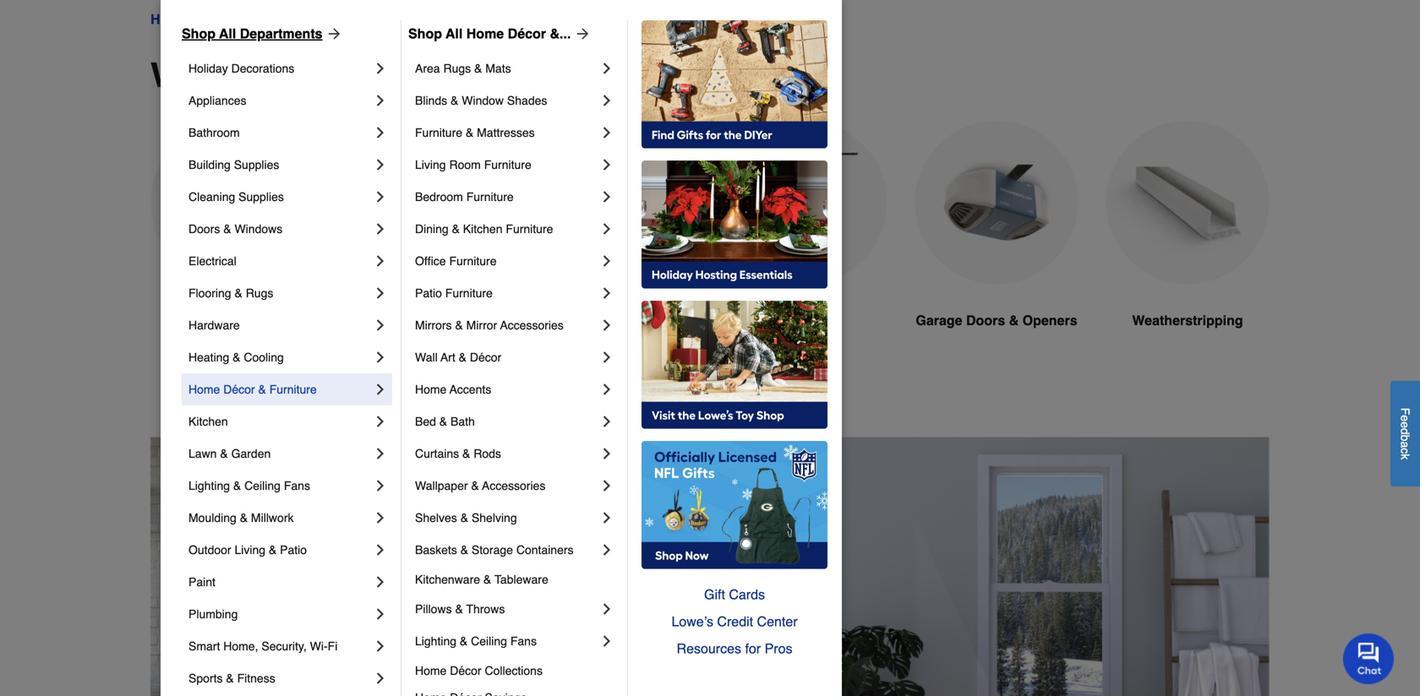 Task type: locate. For each thing, give the bounding box(es) containing it.
chevron right image for home décor & furniture
[[372, 381, 389, 398]]

& inside "link"
[[466, 126, 474, 140]]

advertisement region
[[151, 438, 1270, 697]]

shop for shop all home décor &...
[[408, 26, 442, 41]]

doors down flooring & rugs link
[[240, 313, 280, 329]]

2 e from the top
[[1399, 422, 1413, 428]]

lowe's credit center
[[672, 614, 798, 630]]

shop up 'area'
[[408, 26, 442, 41]]

furniture down blinds
[[415, 126, 463, 140]]

1 vertical spatial patio
[[280, 544, 307, 557]]

paint link
[[189, 567, 372, 599]]

décor down heating & cooling
[[223, 383, 255, 397]]

windows & doors up "decorations"
[[203, 11, 310, 27]]

0 horizontal spatial fans
[[284, 480, 310, 493]]

curtains & rods
[[415, 447, 501, 461]]

f
[[1399, 408, 1413, 415]]

lawn
[[189, 447, 217, 461]]

fans
[[284, 480, 310, 493], [511, 635, 537, 649]]

living down moulding & millwork
[[235, 544, 266, 557]]

ceiling
[[245, 480, 281, 493], [471, 635, 507, 649]]

0 horizontal spatial living
[[235, 544, 266, 557]]

1 vertical spatial supplies
[[239, 190, 284, 204]]

1 vertical spatial lighting & ceiling fans link
[[415, 626, 599, 658]]

living up the bedroom
[[415, 158, 446, 172]]

windows & doors down departments
[[151, 56, 440, 95]]

1 vertical spatial fans
[[511, 635, 537, 649]]

doors right garage
[[967, 313, 1006, 329]]

doors & windows link
[[189, 213, 372, 245]]

chevron right image for mirrors & mirror accessories
[[599, 317, 616, 334]]

0 vertical spatial lighting & ceiling fans
[[189, 480, 310, 493]]

chevron right image for plumbing link
[[372, 606, 389, 623]]

wallpaper & accessories link
[[415, 470, 599, 502]]

& right sports
[[226, 672, 234, 686]]

furniture down dining & kitchen furniture
[[449, 255, 497, 268]]

kitchen
[[463, 222, 503, 236], [189, 415, 228, 429]]

ceiling up home décor collections
[[471, 635, 507, 649]]

arrow right image
[[571, 25, 591, 42]]

chevron right image for cleaning supplies
[[372, 189, 389, 206]]

furniture inside "link"
[[415, 126, 463, 140]]

1 shop from the left
[[182, 26, 216, 41]]

patio furniture link
[[415, 277, 599, 310]]

supplies for cleaning supplies
[[239, 190, 284, 204]]

holiday decorations link
[[189, 52, 372, 85]]

chevron right image
[[599, 60, 616, 77], [372, 92, 389, 109], [372, 124, 389, 141], [599, 189, 616, 206], [372, 221, 389, 238], [599, 221, 616, 238], [372, 253, 389, 270], [599, 253, 616, 270], [599, 349, 616, 366], [599, 381, 616, 398], [599, 414, 616, 430], [372, 446, 389, 463], [599, 446, 616, 463], [372, 478, 389, 495], [599, 478, 616, 495], [599, 510, 616, 527], [372, 542, 389, 559], [372, 606, 389, 623], [599, 633, 616, 650], [372, 638, 389, 655], [372, 671, 389, 688]]

&
[[262, 11, 271, 27], [308, 56, 333, 95], [474, 62, 482, 75], [451, 94, 459, 107], [466, 126, 474, 140], [223, 222, 231, 236], [452, 222, 460, 236], [235, 287, 243, 300], [1009, 313, 1019, 329], [455, 319, 463, 332], [233, 351, 241, 364], [459, 351, 467, 364], [258, 383, 266, 397], [440, 415, 447, 429], [220, 447, 228, 461], [463, 447, 471, 461], [233, 480, 241, 493], [471, 480, 479, 493], [240, 512, 248, 525], [461, 512, 469, 525], [269, 544, 277, 557], [461, 544, 469, 557], [484, 573, 492, 587], [455, 603, 463, 617], [460, 635, 468, 649], [226, 672, 234, 686]]

kitchenware & tableware link
[[415, 567, 616, 594]]

accessories inside 'link'
[[482, 480, 546, 493]]

kitchenware
[[415, 573, 480, 587]]

pillows & throws
[[415, 603, 505, 617]]

show more button
[[646, 372, 774, 411]]

lighting
[[189, 480, 230, 493], [415, 635, 457, 649]]

kitchen down bedroom furniture
[[463, 222, 503, 236]]

1 vertical spatial lighting
[[415, 635, 457, 649]]

chevron right image for flooring & rugs
[[372, 285, 389, 302]]

& right shelves
[[461, 512, 469, 525]]

& up "decorations"
[[262, 11, 271, 27]]

gift
[[704, 587, 726, 603]]

& up living room furniture
[[466, 126, 474, 140]]

moulding & millwork
[[189, 512, 294, 525]]

blinds & window shades link
[[415, 85, 599, 117]]

0 horizontal spatial ceiling
[[245, 480, 281, 493]]

e up d
[[1399, 415, 1413, 422]]

chevron right image for doors & windows link on the top of the page
[[372, 221, 389, 238]]

0 vertical spatial rugs
[[444, 62, 471, 75]]

holiday
[[189, 62, 228, 75]]

fans up moulding & millwork link
[[284, 480, 310, 493]]

doors & windows
[[189, 222, 283, 236]]

& right "dining"
[[452, 222, 460, 236]]

& left mirror
[[455, 319, 463, 332]]

home for home décor & furniture
[[189, 383, 220, 397]]

1 horizontal spatial fans
[[511, 635, 537, 649]]

cleaning
[[189, 190, 235, 204]]

doors
[[274, 11, 310, 27], [342, 56, 440, 95], [189, 222, 220, 236], [240, 313, 280, 329], [429, 313, 468, 329], [804, 313, 843, 329], [967, 313, 1006, 329]]

& right bed
[[440, 415, 447, 429]]

exterior doors link
[[151, 121, 315, 372]]

1 vertical spatial lighting & ceiling fans
[[415, 635, 537, 649]]

all up area rugs & mats
[[446, 26, 463, 41]]

chevron right image for shelves & shelving link
[[599, 510, 616, 527]]

& down the cooling
[[258, 383, 266, 397]]

arrow right image
[[323, 25, 343, 42]]

1 horizontal spatial living
[[415, 158, 446, 172]]

accents
[[450, 383, 492, 397]]

2 all from the left
[[446, 26, 463, 41]]

a white three-panel, craftsman-style, prehung interior door with doorframe and hinges. image
[[342, 121, 506, 284]]

& left millwork
[[240, 512, 248, 525]]

doors down patio furniture at the top of page
[[429, 313, 468, 329]]

a
[[1399, 442, 1413, 448]]

all up holiday decorations
[[219, 26, 236, 41]]

home décor collections link
[[415, 658, 616, 685]]

home
[[151, 11, 188, 27], [467, 26, 504, 41], [189, 383, 220, 397], [415, 383, 447, 397], [415, 665, 447, 678]]

chevron right image
[[372, 60, 389, 77], [599, 92, 616, 109], [599, 124, 616, 141], [372, 156, 389, 173], [599, 156, 616, 173], [372, 189, 389, 206], [372, 285, 389, 302], [599, 285, 616, 302], [372, 317, 389, 334], [599, 317, 616, 334], [372, 349, 389, 366], [372, 381, 389, 398], [372, 414, 389, 430], [372, 510, 389, 527], [599, 542, 616, 559], [372, 574, 389, 591], [599, 601, 616, 618]]

hardware link
[[189, 310, 372, 342]]

window
[[462, 94, 504, 107]]

supplies inside cleaning supplies link
[[239, 190, 284, 204]]

lighting up moulding
[[189, 480, 230, 493]]

supplies up cleaning supplies
[[234, 158, 279, 172]]

0 vertical spatial living
[[415, 158, 446, 172]]

cooling
[[244, 351, 284, 364]]

supplies down building supplies link
[[239, 190, 284, 204]]

sports & fitness link
[[189, 663, 372, 695]]

furniture up mirror
[[446, 287, 493, 300]]

1 horizontal spatial rugs
[[444, 62, 471, 75]]

bath
[[451, 415, 475, 429]]

shop all departments link
[[182, 24, 343, 44]]

1 all from the left
[[219, 26, 236, 41]]

hardware
[[189, 319, 240, 332]]

appliances
[[189, 94, 247, 107]]

0 horizontal spatial lighting
[[189, 480, 230, 493]]

office furniture link
[[415, 245, 599, 277]]

& up throws
[[484, 573, 492, 587]]

0 vertical spatial fans
[[284, 480, 310, 493]]

furniture & mattresses
[[415, 126, 535, 140]]

f e e d b a c k
[[1399, 408, 1413, 460]]

bed
[[415, 415, 436, 429]]

find gifts for the diyer. image
[[642, 20, 828, 149]]

2 shop from the left
[[408, 26, 442, 41]]

furniture down heating & cooling link
[[270, 383, 317, 397]]

& down millwork
[[269, 544, 277, 557]]

rugs right 'area'
[[444, 62, 471, 75]]

1 vertical spatial ceiling
[[471, 635, 507, 649]]

bedroom
[[415, 190, 463, 204]]

home décor collections
[[415, 665, 543, 678]]

pillows
[[415, 603, 452, 617]]

chevron right image for living room furniture
[[599, 156, 616, 173]]

lighting & ceiling fans link up millwork
[[189, 470, 372, 502]]

0 horizontal spatial all
[[219, 26, 236, 41]]

1 horizontal spatial lighting
[[415, 635, 457, 649]]

& up shelves & shelving
[[471, 480, 479, 493]]

&...
[[550, 26, 571, 41]]

lighting down pillows
[[415, 635, 457, 649]]

wall
[[415, 351, 438, 364]]

decorations
[[231, 62, 295, 75]]

1 horizontal spatial kitchen
[[463, 222, 503, 236]]

chevron right image for wall art & décor link
[[599, 349, 616, 366]]

doors down arrow right icon
[[342, 56, 440, 95]]

furniture down bedroom furniture link
[[506, 222, 553, 236]]

moulding & millwork link
[[189, 502, 372, 534]]

accessories up wall art & décor link
[[500, 319, 564, 332]]

chevron right image for pillows & throws
[[599, 601, 616, 618]]

chevron right image for furniture & mattresses
[[599, 124, 616, 141]]

0 horizontal spatial shop
[[182, 26, 216, 41]]

1 horizontal spatial shop
[[408, 26, 442, 41]]

1 horizontal spatial patio
[[415, 287, 442, 300]]

chevron right image for building supplies
[[372, 156, 389, 173]]

baskets & storage containers
[[415, 544, 574, 557]]

1 horizontal spatial all
[[446, 26, 463, 41]]

& right 'lawn'
[[220, 447, 228, 461]]

kitchen up 'lawn'
[[189, 415, 228, 429]]

lighting & ceiling fans down garden
[[189, 480, 310, 493]]

a barn door with a brown frame, three frosted glass panels, black hardware and a black track. image
[[724, 121, 888, 284]]

0 horizontal spatial rugs
[[246, 287, 273, 300]]

& inside 'link'
[[471, 480, 479, 493]]

0 horizontal spatial kitchen
[[189, 415, 228, 429]]

& right pillows
[[455, 603, 463, 617]]

0 vertical spatial lighting
[[189, 480, 230, 493]]

0 horizontal spatial patio
[[280, 544, 307, 557]]

1 vertical spatial windows & doors
[[151, 56, 440, 95]]

bathroom link
[[189, 117, 372, 149]]

garage doors & openers
[[916, 313, 1078, 329]]

1 vertical spatial rugs
[[246, 287, 273, 300]]

chevron right image for kitchen
[[372, 414, 389, 430]]

doors right barn
[[804, 313, 843, 329]]

rugs up hardware link
[[246, 287, 273, 300]]

accessories
[[500, 319, 564, 332], [482, 480, 546, 493]]

chevron right image for "outdoor living & patio" link
[[372, 542, 389, 559]]

mirrors & mirror accessories
[[415, 319, 564, 332]]

0 vertical spatial supplies
[[234, 158, 279, 172]]

area
[[415, 62, 440, 75]]

wi-
[[310, 640, 328, 654]]

living room furniture
[[415, 158, 532, 172]]

fans up home décor collections link
[[511, 635, 537, 649]]

1 vertical spatial accessories
[[482, 480, 546, 493]]

center
[[757, 614, 798, 630]]

chevron right image for moulding & millwork
[[372, 510, 389, 527]]

lighting & ceiling fans
[[189, 480, 310, 493], [415, 635, 537, 649]]

patio
[[415, 287, 442, 300], [280, 544, 307, 557]]

0 vertical spatial ceiling
[[245, 480, 281, 493]]

patio up paint link
[[280, 544, 307, 557]]

c
[[1399, 448, 1413, 454]]

all
[[219, 26, 236, 41], [446, 26, 463, 41]]

a blue chamberlain garage door opener with two white light panels. image
[[915, 121, 1079, 284]]

chevron right image for paint
[[372, 574, 389, 591]]

chevron right image for holiday decorations
[[372, 60, 389, 77]]

chevron right image for electrical "link"
[[372, 253, 389, 270]]

1 vertical spatial kitchen
[[189, 415, 228, 429]]

bedroom furniture
[[415, 190, 514, 204]]

home for home accents
[[415, 383, 447, 397]]

lighting & ceiling fans up home décor collections
[[415, 635, 537, 649]]

chevron right image for blinds & window shades
[[599, 92, 616, 109]]

credit
[[717, 614, 754, 630]]

plumbing link
[[189, 599, 372, 631]]

home for home décor collections
[[415, 665, 447, 678]]

lighting & ceiling fans link up 'collections'
[[415, 626, 599, 658]]

lighting & ceiling fans link
[[189, 470, 372, 502], [415, 626, 599, 658]]

chevron right image for "sports & fitness" link
[[372, 671, 389, 688]]

patio up "interior doors"
[[415, 287, 442, 300]]

0 horizontal spatial lighting & ceiling fans link
[[189, 470, 372, 502]]

supplies inside building supplies link
[[234, 158, 279, 172]]

& down cleaning supplies
[[223, 222, 231, 236]]

openers
[[1023, 313, 1078, 329]]

shop up holiday
[[182, 26, 216, 41]]

fi
[[328, 640, 338, 654]]

curtains & rods link
[[415, 438, 599, 470]]

windows & doors
[[203, 11, 310, 27], [151, 56, 440, 95]]

ceiling up millwork
[[245, 480, 281, 493]]

0 vertical spatial patio
[[415, 287, 442, 300]]

1 horizontal spatial lighting & ceiling fans
[[415, 635, 537, 649]]

0 vertical spatial kitchen
[[463, 222, 503, 236]]

supplies
[[234, 158, 279, 172], [239, 190, 284, 204]]

e up the b
[[1399, 422, 1413, 428]]

décor left &...
[[508, 26, 546, 41]]

accessories up shelves & shelving link
[[482, 480, 546, 493]]

chevron right image for home accents link
[[599, 381, 616, 398]]

furniture up bedroom furniture link
[[484, 158, 532, 172]]



Task type: describe. For each thing, give the bounding box(es) containing it.
windows & doors link
[[203, 9, 310, 30]]

kitchenware & tableware
[[415, 573, 549, 587]]

home,
[[223, 640, 258, 654]]

holiday decorations
[[189, 62, 295, 75]]

visit the lowe's toy shop. image
[[642, 301, 828, 430]]

shop all home décor &...
[[408, 26, 571, 41]]

mattresses
[[477, 126, 535, 140]]

collections
[[485, 665, 543, 678]]

0 horizontal spatial lighting & ceiling fans
[[189, 480, 310, 493]]

shelves
[[415, 512, 457, 525]]

building supplies link
[[189, 149, 372, 181]]

& up exterior doors
[[235, 287, 243, 300]]

mirror
[[467, 319, 497, 332]]

heating
[[189, 351, 229, 364]]

smart
[[189, 640, 220, 654]]

security,
[[262, 640, 307, 654]]

area rugs & mats
[[415, 62, 511, 75]]

mats
[[486, 62, 511, 75]]

more
[[714, 383, 746, 399]]

chat invite button image
[[1344, 634, 1395, 685]]

furniture up dining & kitchen furniture
[[467, 190, 514, 204]]

electrical link
[[189, 245, 372, 277]]

k
[[1399, 454, 1413, 460]]

cleaning supplies
[[189, 190, 284, 204]]

containers
[[517, 544, 574, 557]]

chevron right image for baskets & storage containers
[[599, 542, 616, 559]]

office furniture
[[415, 255, 497, 268]]

chevron right image for patio furniture
[[599, 285, 616, 302]]

chevron right image for lawn & garden link
[[372, 446, 389, 463]]

doors left arrow right icon
[[274, 11, 310, 27]]

gift cards link
[[642, 582, 828, 609]]

holiday hosting essentials. image
[[642, 161, 828, 289]]

chevron right image for office furniture link
[[599, 253, 616, 270]]

décor down mirrors & mirror accessories on the top left
[[470, 351, 502, 364]]

garden
[[231, 447, 271, 461]]

building supplies
[[189, 158, 279, 172]]

wallpaper & accessories
[[415, 480, 546, 493]]

& left openers
[[1009, 313, 1019, 329]]

lawn & garden
[[189, 447, 271, 461]]

home accents
[[415, 383, 492, 397]]

chevron right image for wallpaper & accessories 'link'
[[599, 478, 616, 495]]

home link
[[151, 9, 188, 30]]

pillows & throws link
[[415, 594, 599, 626]]

dining & kitchen furniture link
[[415, 213, 599, 245]]

0 vertical spatial windows & doors
[[203, 11, 310, 27]]

home décor & furniture link
[[189, 374, 372, 406]]

chevron right image for smart home, security, wi-fi link
[[372, 638, 389, 655]]

chevron right image for curtains & rods link
[[599, 446, 616, 463]]

building
[[189, 158, 231, 172]]

electrical
[[189, 255, 237, 268]]

outdoor
[[189, 544, 231, 557]]

shop for shop all departments
[[182, 26, 216, 41]]

chevron right image for dining & kitchen furniture link
[[599, 221, 616, 238]]

chevron right image for hardware
[[372, 317, 389, 334]]

moulding
[[189, 512, 237, 525]]

home accents link
[[415, 374, 599, 406]]

& left the storage
[[461, 544, 469, 557]]

barn doors link
[[724, 121, 888, 372]]

chevron right image for bedroom furniture link
[[599, 189, 616, 206]]

wall art & décor link
[[415, 342, 599, 374]]

bed & bath link
[[415, 406, 599, 438]]

weatherstripping
[[1133, 313, 1244, 329]]

heating & cooling link
[[189, 342, 372, 374]]

supplies for building supplies
[[234, 158, 279, 172]]

area rugs & mats link
[[415, 52, 599, 85]]

1 vertical spatial living
[[235, 544, 266, 557]]

& down arrow right icon
[[308, 56, 333, 95]]

f e e d b a c k button
[[1391, 381, 1421, 487]]

exterior doors
[[186, 313, 280, 329]]

smart home, security, wi-fi link
[[189, 631, 372, 663]]

bed & bath
[[415, 415, 475, 429]]

patio furniture
[[415, 287, 493, 300]]

a black double-hung window with six panes. image
[[533, 121, 697, 284]]

0 vertical spatial accessories
[[500, 319, 564, 332]]

0 vertical spatial lighting & ceiling fans link
[[189, 470, 372, 502]]

a piece of white weatherstripping. image
[[1106, 121, 1270, 284]]

& left mats
[[474, 62, 482, 75]]

interior doors link
[[342, 121, 506, 372]]

1 e from the top
[[1399, 415, 1413, 422]]

flooring & rugs link
[[189, 277, 372, 310]]

mirrors
[[415, 319, 452, 332]]

& right "art"
[[459, 351, 467, 364]]

garage
[[916, 313, 963, 329]]

cards
[[729, 587, 765, 603]]

all for home
[[446, 26, 463, 41]]

chevron right image for bathroom link
[[372, 124, 389, 141]]

show more
[[674, 383, 746, 399]]

all for departments
[[219, 26, 236, 41]]

heating & cooling
[[189, 351, 284, 364]]

interior doors
[[379, 313, 468, 329]]

& left the cooling
[[233, 351, 241, 364]]

paint
[[189, 576, 216, 589]]

fitness
[[237, 672, 275, 686]]

flooring & rugs
[[189, 287, 273, 300]]

1 horizontal spatial lighting & ceiling fans link
[[415, 626, 599, 658]]

home for home
[[151, 11, 188, 27]]

dining & kitchen furniture
[[415, 222, 553, 236]]

outdoor living & patio link
[[189, 534, 372, 567]]

exterior
[[186, 313, 237, 329]]

outdoor living & patio
[[189, 544, 307, 557]]

chevron right image for area rugs & mats link
[[599, 60, 616, 77]]

dining
[[415, 222, 449, 236]]

1 horizontal spatial ceiling
[[471, 635, 507, 649]]

show
[[674, 383, 710, 399]]

lowe's
[[672, 614, 714, 630]]

& right blinds
[[451, 94, 459, 107]]

smart home, security, wi-fi
[[189, 640, 338, 654]]

chevron right image for heating & cooling
[[372, 349, 389, 366]]

chevron right image for "bed & bath" link
[[599, 414, 616, 430]]

décor left 'collections'
[[450, 665, 482, 678]]

& down pillows & throws
[[460, 635, 468, 649]]

appliances link
[[189, 85, 372, 117]]

home décor & furniture
[[189, 383, 317, 397]]

lawn & garden link
[[189, 438, 372, 470]]

officially licensed n f l gifts. shop now. image
[[642, 441, 828, 570]]

chevron right image for the appliances 'link' at the left top of page
[[372, 92, 389, 109]]

& up moulding & millwork
[[233, 480, 241, 493]]

lowe's credit center link
[[642, 609, 828, 636]]

shop all home décor &... link
[[408, 24, 591, 44]]

flooring
[[189, 287, 231, 300]]

shop all departments
[[182, 26, 323, 41]]

rods
[[474, 447, 501, 461]]

garage doors & openers link
[[915, 121, 1079, 372]]

barn
[[769, 313, 800, 329]]

departments
[[240, 26, 323, 41]]

shelving
[[472, 512, 517, 525]]

a blue six-lite, two-panel, shaker-style exterior door. image
[[151, 121, 315, 284]]

blinds & window shades
[[415, 94, 548, 107]]

kitchen link
[[189, 406, 372, 438]]

doors down cleaning
[[189, 222, 220, 236]]

& left "rods"
[[463, 447, 471, 461]]



Task type: vqa. For each thing, say whether or not it's contained in the screenshot.
2nd info 'Icon'
no



